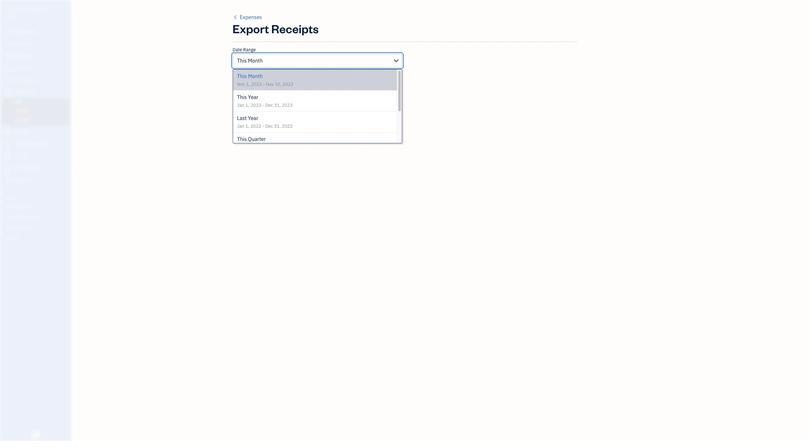 Task type: locate. For each thing, give the bounding box(es) containing it.
year
[[248, 94, 259, 101], [248, 115, 258, 122]]

0 vertical spatial dec
[[265, 102, 273, 108]]

company
[[23, 6, 46, 12]]

month
[[248, 58, 263, 64], [248, 73, 263, 80]]

2 vertical spatial -
[[263, 123, 264, 129]]

1, up last
[[246, 102, 250, 108]]

dec up quarter
[[265, 123, 273, 129]]

year inside last year jan 1, 2022 - dec 31, 2022
[[248, 115, 258, 122]]

1 2022 from the left
[[251, 123, 262, 129]]

generate
[[239, 73, 264, 80]]

31, up last year jan 1, 2022 - dec 31, 2022
[[274, 102, 281, 108]]

1,
[[246, 81, 250, 87], [246, 102, 250, 108], [246, 123, 250, 129]]

- up quarter
[[263, 123, 264, 129]]

0 vertical spatial year
[[248, 94, 259, 101]]

month for this month nov 1, 2023 - nov 30, 2023
[[248, 73, 263, 80]]

month down 'range'
[[248, 58, 263, 64]]

0 vertical spatial 31,
[[274, 102, 281, 108]]

this for this year jan 1, 2023 - dec 31, 2023
[[237, 94, 247, 101]]

jan for this year
[[237, 102, 245, 108]]

nov down file on the left top of the page
[[266, 81, 274, 87]]

0 vertical spatial 1,
[[246, 81, 250, 87]]

jan down last
[[237, 123, 245, 129]]

1 this from the top
[[237, 58, 247, 64]]

- inside this month nov 1, 2023 - nov 30, 2023
[[263, 81, 265, 87]]

main element
[[0, 0, 87, 442]]

report image
[[4, 178, 12, 184]]

31, inside 'this year jan 1, 2023 - dec 31, 2023'
[[274, 102, 281, 108]]

3 this from the top
[[237, 94, 247, 101]]

0 horizontal spatial 2022
[[251, 123, 262, 129]]

quarter
[[248, 136, 266, 143]]

file
[[265, 73, 274, 80]]

0 vertical spatial -
[[263, 81, 265, 87]]

this inside select date range field
[[237, 58, 247, 64]]

1 vertical spatial -
[[263, 102, 264, 108]]

range
[[243, 47, 256, 53]]

this for this month
[[237, 58, 247, 64]]

maria's company owner
[[5, 6, 46, 18]]

month left file on the left top of the page
[[248, 73, 263, 80]]

1, inside this month nov 1, 2023 - nov 30, 2023
[[246, 81, 250, 87]]

2 vertical spatial 1,
[[246, 123, 250, 129]]

year inside 'this year jan 1, 2023 - dec 31, 2023'
[[248, 94, 259, 101]]

1 vertical spatial 31,
[[274, 123, 281, 129]]

2022
[[251, 123, 262, 129], [282, 123, 293, 129]]

1, inside 'this year jan 1, 2023 - dec 31, 2023'
[[246, 102, 250, 108]]

this left quarter
[[237, 136, 247, 143]]

31, inside last year jan 1, 2022 - dec 31, 2022
[[274, 123, 281, 129]]

this inside 'this year jan 1, 2023 - dec 31, 2023'
[[237, 94, 247, 101]]

dec up last year jan 1, 2022 - dec 31, 2022
[[265, 102, 273, 108]]

jan
[[237, 102, 245, 108], [237, 123, 245, 129]]

- down file on the left top of the page
[[263, 81, 265, 87]]

bank connections image
[[5, 225, 69, 230]]

generate file button
[[233, 70, 280, 83]]

0 horizontal spatial nov
[[237, 81, 245, 87]]

2 31, from the top
[[274, 123, 281, 129]]

2023
[[251, 81, 262, 87], [283, 81, 294, 87], [251, 102, 262, 108], [282, 102, 293, 108]]

last
[[237, 115, 247, 122]]

1 horizontal spatial 2022
[[282, 123, 293, 129]]

list box
[[233, 70, 402, 154]]

1 jan from the top
[[237, 102, 245, 108]]

31,
[[274, 102, 281, 108], [274, 123, 281, 129]]

1 year from the top
[[248, 94, 259, 101]]

this month nov 1, 2023 - nov 30, 2023
[[237, 73, 294, 87]]

1 vertical spatial month
[[248, 73, 263, 80]]

this quarter option
[[233, 133, 397, 154]]

- inside last year jan 1, 2022 - dec 31, 2022
[[263, 123, 264, 129]]

this inside this month nov 1, 2023 - nov 30, 2023
[[237, 73, 247, 80]]

jan up last
[[237, 102, 245, 108]]

1, down last
[[246, 123, 250, 129]]

jan inside last year jan 1, 2022 - dec 31, 2022
[[237, 123, 245, 129]]

0 vertical spatial month
[[248, 58, 263, 64]]

1 vertical spatial jan
[[237, 123, 245, 129]]

year down generate file "button"
[[248, 94, 259, 101]]

money image
[[4, 153, 12, 160]]

1, for this month
[[246, 81, 250, 87]]

this up last
[[237, 94, 247, 101]]

estimate image
[[4, 53, 12, 59]]

last year jan 1, 2022 - dec 31, 2022
[[237, 115, 293, 129]]

1 vertical spatial year
[[248, 115, 258, 122]]

dec
[[265, 102, 273, 108], [265, 123, 273, 129]]

- inside 'this year jan 1, 2023 - dec 31, 2023'
[[263, 102, 264, 108]]

- for this month
[[263, 81, 265, 87]]

2 jan from the top
[[237, 123, 245, 129]]

this inside option
[[237, 136, 247, 143]]

this
[[237, 58, 247, 64], [237, 73, 247, 80], [237, 94, 247, 101], [237, 136, 247, 143]]

dec inside last year jan 1, 2022 - dec 31, 2022
[[265, 123, 273, 129]]

nov
[[237, 81, 245, 87], [266, 81, 274, 87]]

2 dec from the top
[[265, 123, 273, 129]]

4 this from the top
[[237, 136, 247, 143]]

expenses button
[[233, 13, 262, 21]]

2 month from the top
[[248, 73, 263, 80]]

2 nov from the left
[[266, 81, 274, 87]]

1 horizontal spatial nov
[[266, 81, 274, 87]]

this year jan 1, 2023 - dec 31, 2023
[[237, 94, 293, 108]]

31, for this year
[[274, 102, 281, 108]]

items and services image
[[5, 215, 69, 220]]

1 vertical spatial 1,
[[246, 102, 250, 108]]

this down this month
[[237, 73, 247, 80]]

apps image
[[5, 194, 69, 199]]

1, for this year
[[246, 102, 250, 108]]

1 vertical spatial dec
[[265, 123, 273, 129]]

project image
[[4, 129, 12, 135]]

- up last year jan 1, 2022 - dec 31, 2022
[[263, 102, 264, 108]]

1, down generate in the top of the page
[[246, 81, 250, 87]]

year right last
[[248, 115, 258, 122]]

1 dec from the top
[[265, 102, 273, 108]]

2 year from the top
[[248, 115, 258, 122]]

1, inside last year jan 1, 2022 - dec 31, 2022
[[246, 123, 250, 129]]

dec inside 'this year jan 1, 2023 - dec 31, 2023'
[[265, 102, 273, 108]]

this down date range
[[237, 58, 247, 64]]

export
[[233, 21, 269, 36]]

1 month from the top
[[248, 58, 263, 64]]

invoice image
[[4, 65, 12, 71]]

this month
[[237, 58, 263, 64]]

2 this from the top
[[237, 73, 247, 80]]

expense image
[[4, 90, 12, 96]]

nov down generate in the top of the page
[[237, 81, 245, 87]]

last year option
[[233, 112, 397, 133]]

Select date range field
[[233, 54, 403, 68]]

client image
[[4, 40, 12, 47]]

1 31, from the top
[[274, 102, 281, 108]]

export receipts
[[233, 21, 319, 36]]

month inside this month nov 1, 2023 - nov 30, 2023
[[248, 73, 263, 80]]

month inside select date range field
[[248, 58, 263, 64]]

31, down 'this year jan 1, 2023 - dec 31, 2023'
[[274, 123, 281, 129]]

-
[[263, 81, 265, 87], [263, 102, 264, 108], [263, 123, 264, 129]]

jan inside 'this year jan 1, 2023 - dec 31, 2023'
[[237, 102, 245, 108]]

0 vertical spatial jan
[[237, 102, 245, 108]]



Task type: describe. For each thing, give the bounding box(es) containing it.
dec for last year
[[265, 123, 273, 129]]

30,
[[275, 81, 282, 87]]

team members image
[[5, 205, 69, 210]]

maria's
[[5, 6, 22, 12]]

generate file
[[239, 73, 274, 80]]

- for this year
[[263, 102, 264, 108]]

settings image
[[5, 236, 69, 241]]

freshbooks image
[[30, 432, 41, 439]]

receipts
[[272, 21, 319, 36]]

this year option
[[233, 91, 397, 112]]

this month option
[[233, 70, 397, 91]]

this quarter
[[237, 136, 266, 143]]

list box containing this month
[[233, 70, 402, 154]]

1, for last year
[[246, 123, 250, 129]]

jan for last year
[[237, 123, 245, 129]]

this for this quarter
[[237, 136, 247, 143]]

chart image
[[4, 166, 12, 172]]

this for this month nov 1, 2023 - nov 30, 2023
[[237, 73, 247, 80]]

expenses
[[240, 14, 262, 20]]

- for last year
[[263, 123, 264, 129]]

month for this month
[[248, 58, 263, 64]]

dec for this year
[[265, 102, 273, 108]]

payment image
[[4, 77, 12, 84]]

1 nov from the left
[[237, 81, 245, 87]]

2 2022 from the left
[[282, 123, 293, 129]]

owner
[[5, 13, 17, 18]]

year for last year
[[248, 115, 258, 122]]

dashboard image
[[4, 28, 12, 35]]

31, for last year
[[274, 123, 281, 129]]

chevronleft image
[[233, 13, 239, 21]]

year for this year
[[248, 94, 259, 101]]

date range
[[233, 47, 256, 53]]

date
[[233, 47, 242, 53]]

timer image
[[4, 141, 12, 147]]



Task type: vqa. For each thing, say whether or not it's contained in the screenshot.
THE MAIN element
yes



